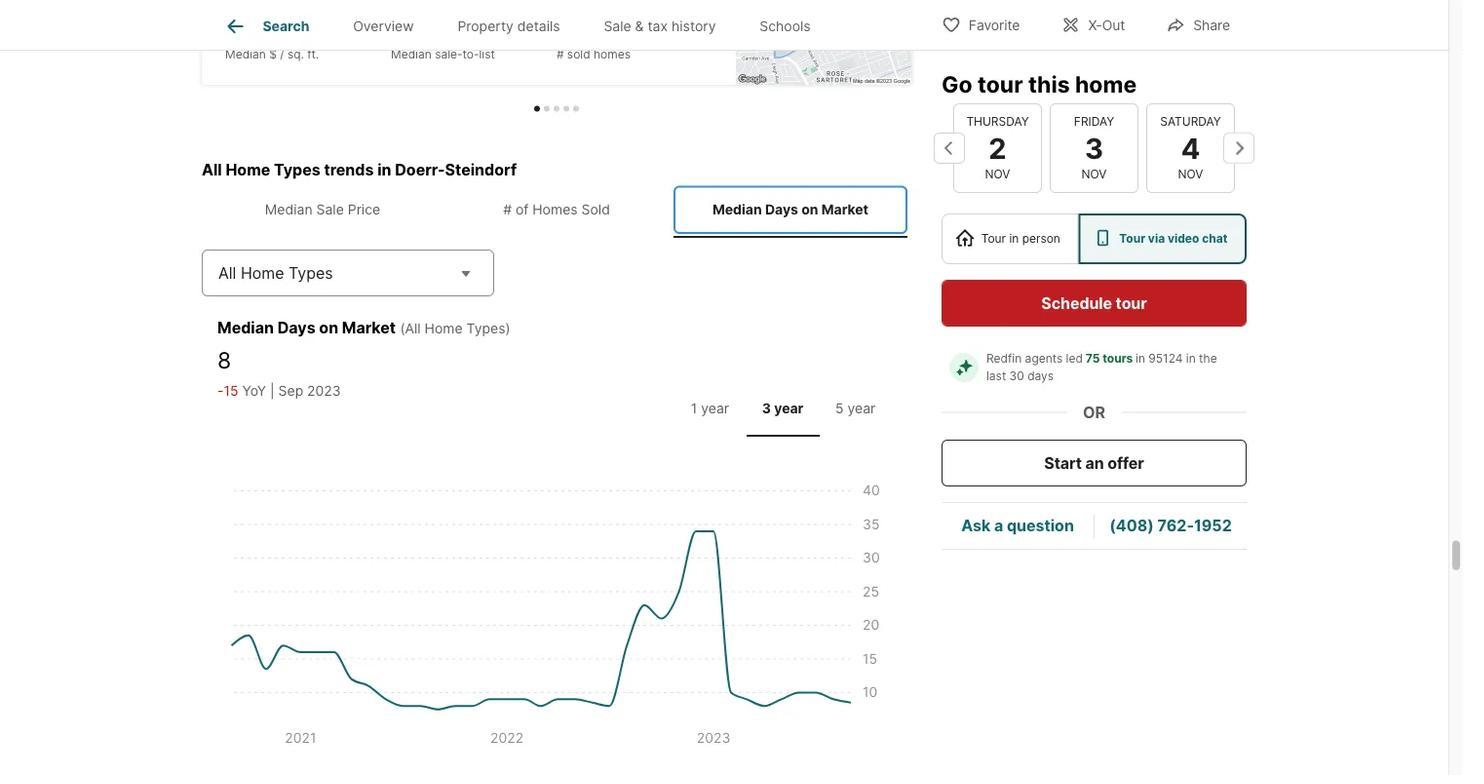 Task type: describe. For each thing, give the bounding box(es) containing it.
ft.
[[307, 48, 319, 62]]

property details tab
[[436, 3, 582, 50]]

x-out
[[1088, 17, 1125, 34]]

schedule tour
[[1042, 293, 1147, 312]]

out
[[1102, 17, 1125, 34]]

year for 1 year
[[701, 400, 729, 417]]

in inside option
[[1009, 232, 1019, 246]]

tour via video chat
[[1120, 232, 1228, 246]]

1 year
[[691, 400, 729, 417]]

or
[[1083, 403, 1106, 422]]

ask a question
[[961, 516, 1074, 535]]

person
[[1022, 232, 1061, 246]]

sale-
[[435, 48, 463, 62]]

in right tours
[[1136, 351, 1146, 366]]

image image
[[736, 0, 912, 85]]

2023
[[307, 383, 341, 399]]

schools tab
[[738, 3, 833, 50]]

agents
[[1025, 351, 1063, 366]]

price
[[348, 201, 380, 218]]

on for median days on market
[[802, 201, 818, 218]]

median sale price
[[265, 201, 380, 218]]

15
[[224, 383, 238, 399]]

1952
[[1194, 516, 1232, 535]]

median for median days on market (all home types) 8
[[217, 318, 274, 337]]

share button
[[1150, 4, 1247, 44]]

|
[[270, 383, 275, 399]]

nov for 4
[[1178, 167, 1204, 181]]

previous image
[[934, 132, 965, 164]]

overview
[[353, 18, 414, 34]]

sale & tax history
[[604, 18, 716, 34]]

106.9%
[[391, 25, 447, 44]]

ask a question link
[[961, 516, 1074, 535]]

sep
[[278, 383, 303, 399]]

carousel group
[[194, 0, 935, 111]]

thursday 2 nov
[[967, 114, 1029, 181]]

(408)
[[1110, 516, 1154, 535]]

saturday 4 nov
[[1160, 114, 1221, 181]]

1 year tab
[[674, 384, 747, 433]]

start
[[1044, 453, 1082, 472]]

/
[[280, 48, 284, 62]]

median for median days on market
[[713, 201, 762, 218]]

slide 2 dot image
[[544, 106, 550, 111]]

$1.15k median $ / sq. ft.
[[225, 25, 319, 62]]

tour in person option
[[942, 214, 1079, 264]]

types for all home types
[[289, 263, 333, 282]]

days
[[1028, 369, 1054, 383]]

median days on market
[[713, 201, 869, 218]]

steindorf
[[445, 160, 517, 179]]

3 year
[[762, 400, 804, 417]]

ask
[[961, 516, 991, 535]]

&
[[635, 18, 644, 34]]

next image
[[1224, 132, 1255, 164]]

share
[[1194, 17, 1230, 34]]

homes
[[533, 201, 578, 218]]

schedule tour button
[[942, 280, 1247, 327]]

in right trends
[[377, 160, 391, 179]]

tab list containing search
[[202, 0, 848, 50]]

0 vertical spatial sale
[[604, 18, 631, 34]]

5
[[836, 400, 844, 417]]

in inside "in the last 30 days"
[[1186, 351, 1196, 366]]

go tour this home
[[942, 70, 1137, 97]]

3 for 3 # sold homes
[[557, 25, 567, 44]]

of
[[516, 201, 529, 218]]

home
[[1075, 70, 1137, 97]]

video
[[1168, 232, 1200, 246]]

3 inside friday 3 nov
[[1085, 131, 1104, 165]]

led
[[1066, 351, 1083, 366]]

doerr-
[[395, 160, 445, 179]]

on for median days on market (all home types) 8
[[319, 318, 338, 337]]

(408) 762-1952 link
[[1110, 516, 1232, 535]]

slide 4 dot image
[[564, 106, 569, 111]]

chat
[[1202, 232, 1228, 246]]

tax
[[648, 18, 668, 34]]

slide 1 dot image
[[534, 106, 540, 111]]

$
[[269, 48, 277, 62]]

all for all home types
[[218, 263, 236, 282]]

# of homes sold tab
[[440, 186, 674, 234]]

(408) 762-1952
[[1110, 516, 1232, 535]]

median inside 106.9% median sale-to-list
[[391, 48, 432, 62]]

types)
[[467, 320, 510, 336]]

median days on market (all home types) 8
[[217, 318, 510, 373]]

question
[[1007, 516, 1074, 535]]

tour in person
[[981, 232, 1061, 246]]

list box containing tour in person
[[942, 214, 1247, 264]]

to-
[[463, 48, 479, 62]]

days for median days on market (all home types) 8
[[278, 318, 316, 337]]

overview tab
[[331, 3, 436, 50]]

3 for 3 year
[[762, 400, 771, 417]]

yoy
[[242, 383, 266, 399]]

year for 5 year
[[848, 400, 876, 417]]

saturday
[[1160, 114, 1221, 128]]

x-out button
[[1045, 4, 1142, 44]]

start an offer
[[1044, 453, 1144, 472]]

homes
[[594, 48, 631, 62]]

all for all home types trends in doerr-steindorf
[[202, 160, 222, 179]]

the
[[1199, 351, 1217, 366]]

friday 3 nov
[[1074, 114, 1115, 181]]

home for all home types trends in doerr-steindorf
[[226, 160, 270, 179]]

1
[[691, 400, 697, 417]]

last
[[987, 369, 1006, 383]]

75
[[1086, 351, 1100, 366]]

tour for schedule
[[1116, 293, 1147, 312]]

property
[[458, 18, 514, 34]]

schools
[[760, 18, 811, 34]]



Task type: vqa. For each thing, say whether or not it's contained in the screenshot.
"a" in WITH A LOCAL REDFIN AGENT.*
no



Task type: locate. For each thing, give the bounding box(es) containing it.
a
[[994, 516, 1003, 535]]

0 horizontal spatial market
[[342, 318, 396, 337]]

offer
[[1108, 453, 1144, 472]]

0 horizontal spatial sale
[[316, 201, 344, 218]]

2 vertical spatial 3
[[762, 400, 771, 417]]

# left sold
[[557, 48, 564, 62]]

3 year tab
[[747, 384, 819, 433]]

x-
[[1088, 17, 1102, 34]]

market
[[822, 201, 869, 218], [342, 318, 396, 337]]

on
[[802, 201, 818, 218], [319, 318, 338, 337]]

None button
[[953, 103, 1042, 193], [1050, 103, 1139, 193], [1147, 103, 1235, 193], [953, 103, 1042, 193], [1050, 103, 1139, 193], [1147, 103, 1235, 193]]

1 vertical spatial tab list
[[202, 182, 912, 238]]

3 # sold homes
[[557, 25, 631, 62]]

tour right the schedule on the right top
[[1116, 293, 1147, 312]]

year inside tab
[[848, 400, 876, 417]]

types
[[274, 160, 321, 179], [289, 263, 333, 282]]

nov down friday
[[1082, 167, 1107, 181]]

tour inside button
[[1116, 293, 1147, 312]]

year right the 1
[[701, 400, 729, 417]]

redfin
[[987, 351, 1022, 366]]

home inside the median days on market (all home types) 8
[[425, 320, 463, 336]]

0 horizontal spatial nov
[[985, 167, 1010, 181]]

details
[[517, 18, 560, 34]]

1 horizontal spatial days
[[765, 201, 798, 218]]

-15 yoy | sep 2023
[[217, 383, 341, 399]]

nov down 2
[[985, 167, 1010, 181]]

0 horizontal spatial on
[[319, 318, 338, 337]]

tab list containing 1 year
[[670, 381, 896, 437]]

1 horizontal spatial tour
[[1116, 293, 1147, 312]]

3
[[557, 25, 567, 44], [1085, 131, 1104, 165], [762, 400, 771, 417]]

year
[[701, 400, 729, 417], [774, 400, 804, 417], [848, 400, 876, 417]]

# inside 3 # sold homes
[[557, 48, 564, 62]]

0 vertical spatial all
[[202, 160, 222, 179]]

1 horizontal spatial market
[[822, 201, 869, 218]]

year left 5
[[774, 400, 804, 417]]

0 vertical spatial tab list
[[202, 0, 848, 50]]

tour
[[981, 232, 1006, 246], [1120, 232, 1146, 246]]

0 horizontal spatial days
[[278, 318, 316, 337]]

market for median days on market (all home types) 8
[[342, 318, 396, 337]]

types up median sale price
[[274, 160, 321, 179]]

list
[[479, 48, 495, 62]]

median inside $1.15k median $ / sq. ft.
[[225, 48, 266, 62]]

types down the median sale price tab
[[289, 263, 333, 282]]

nov inside friday 3 nov
[[1082, 167, 1107, 181]]

sold
[[567, 48, 590, 62]]

2 vertical spatial home
[[425, 320, 463, 336]]

year for 3 year
[[774, 400, 804, 417]]

1 vertical spatial home
[[241, 263, 284, 282]]

year inside tab
[[774, 400, 804, 417]]

2 horizontal spatial nov
[[1178, 167, 1204, 181]]

2 horizontal spatial 3
[[1085, 131, 1104, 165]]

in left the
[[1186, 351, 1196, 366]]

0 vertical spatial tour
[[978, 70, 1023, 97]]

median
[[225, 48, 266, 62], [391, 48, 432, 62], [265, 201, 313, 218], [713, 201, 762, 218], [217, 318, 274, 337]]

1 vertical spatial tour
[[1116, 293, 1147, 312]]

1 tour from the left
[[981, 232, 1006, 246]]

0 vertical spatial on
[[802, 201, 818, 218]]

median for median sale price
[[265, 201, 313, 218]]

on inside tab
[[802, 201, 818, 218]]

sale left the price
[[316, 201, 344, 218]]

5 year
[[836, 400, 876, 417]]

home for all home types
[[241, 263, 284, 282]]

days for median days on market
[[765, 201, 798, 218]]

tab list containing median sale price
[[202, 182, 912, 238]]

in the last 30 days
[[987, 351, 1221, 383]]

median sale price tab
[[206, 186, 440, 234]]

sold
[[582, 201, 610, 218]]

history
[[672, 18, 716, 34]]

tour for tour via video chat
[[1120, 232, 1146, 246]]

tour up thursday
[[978, 70, 1023, 97]]

nov down 4 on the right
[[1178, 167, 1204, 181]]

95124
[[1149, 351, 1183, 366]]

1 vertical spatial types
[[289, 263, 333, 282]]

slide 5 dot image
[[573, 106, 579, 111]]

2 vertical spatial tab list
[[670, 381, 896, 437]]

types for all home types trends in doerr-steindorf
[[274, 160, 321, 179]]

$1.15k
[[225, 25, 274, 44]]

sq.
[[288, 48, 304, 62]]

# left of
[[503, 201, 512, 218]]

# inside tab
[[503, 201, 512, 218]]

tours
[[1103, 351, 1133, 366]]

nov inside saturday 4 nov
[[1178, 167, 1204, 181]]

0 horizontal spatial #
[[503, 201, 512, 218]]

1 vertical spatial days
[[278, 318, 316, 337]]

market inside the median days on market (all home types) 8
[[342, 318, 396, 337]]

nov for 3
[[1082, 167, 1107, 181]]

home
[[226, 160, 270, 179], [241, 263, 284, 282], [425, 320, 463, 336]]

home up median sale price
[[226, 160, 270, 179]]

1 vertical spatial sale
[[316, 201, 344, 218]]

2 horizontal spatial year
[[848, 400, 876, 417]]

this
[[1028, 70, 1070, 97]]

friday
[[1074, 114, 1115, 128]]

1 horizontal spatial tour
[[1120, 232, 1146, 246]]

4
[[1181, 131, 1200, 165]]

tour for go
[[978, 70, 1023, 97]]

3 inside tab
[[762, 400, 771, 417]]

slide 3 dot image
[[554, 106, 560, 111]]

1 year from the left
[[701, 400, 729, 417]]

1 horizontal spatial nov
[[1082, 167, 1107, 181]]

2 nov from the left
[[1082, 167, 1107, 181]]

start an offer button
[[942, 440, 1247, 486]]

year inside tab
[[701, 400, 729, 417]]

all home types trends in doerr-steindorf
[[202, 160, 517, 179]]

# of homes sold
[[503, 201, 610, 218]]

#
[[557, 48, 564, 62], [503, 201, 512, 218]]

1 vertical spatial 3
[[1085, 131, 1104, 165]]

1 nov from the left
[[985, 167, 1010, 181]]

in left the person
[[1009, 232, 1019, 246]]

1 vertical spatial #
[[503, 201, 512, 218]]

762-
[[1158, 516, 1194, 535]]

days inside median days on market tab
[[765, 201, 798, 218]]

favorite
[[969, 17, 1020, 34]]

1 vertical spatial on
[[319, 318, 338, 337]]

via
[[1148, 232, 1165, 246]]

1 horizontal spatial on
[[802, 201, 818, 218]]

nov
[[985, 167, 1010, 181], [1082, 167, 1107, 181], [1178, 167, 1204, 181]]

all home types
[[218, 263, 333, 282]]

all
[[202, 160, 222, 179], [218, 263, 236, 282]]

8
[[217, 346, 231, 373]]

5 year tab
[[819, 384, 892, 433]]

median days on market tab
[[674, 186, 908, 234]]

1 horizontal spatial sale
[[604, 18, 631, 34]]

-
[[217, 383, 224, 399]]

property details
[[458, 18, 560, 34]]

3 inside 3 # sold homes
[[557, 25, 567, 44]]

tour for tour in person
[[981, 232, 1006, 246]]

sale
[[604, 18, 631, 34], [316, 201, 344, 218]]

(all
[[400, 320, 421, 336]]

1 horizontal spatial 3
[[762, 400, 771, 417]]

thursday
[[967, 114, 1029, 128]]

3 nov from the left
[[1178, 167, 1204, 181]]

106.9% median sale-to-list
[[391, 25, 495, 62]]

0 vertical spatial types
[[274, 160, 321, 179]]

tab list
[[202, 0, 848, 50], [202, 182, 912, 238], [670, 381, 896, 437]]

tour left via
[[1120, 232, 1146, 246]]

schedule
[[1042, 293, 1112, 312]]

tour left the person
[[981, 232, 1006, 246]]

nov inside "thursday 2 nov"
[[985, 167, 1010, 181]]

1 horizontal spatial #
[[557, 48, 564, 62]]

0 vertical spatial #
[[557, 48, 564, 62]]

0 horizontal spatial 3
[[557, 25, 567, 44]]

2 year from the left
[[774, 400, 804, 417]]

in
[[377, 160, 391, 179], [1009, 232, 1019, 246], [1136, 351, 1146, 366], [1186, 351, 1196, 366]]

market inside tab
[[822, 201, 869, 218]]

0 horizontal spatial tour
[[978, 70, 1023, 97]]

30
[[1010, 369, 1024, 383]]

2
[[989, 131, 1007, 165]]

home right (all
[[425, 320, 463, 336]]

tour inside "option"
[[1120, 232, 1146, 246]]

0 horizontal spatial year
[[701, 400, 729, 417]]

nov for 2
[[985, 167, 1010, 181]]

days inside the median days on market (all home types) 8
[[278, 318, 316, 337]]

tour via video chat option
[[1079, 214, 1247, 264]]

0 horizontal spatial tour
[[981, 232, 1006, 246]]

median inside the median days on market (all home types) 8
[[217, 318, 274, 337]]

go
[[942, 70, 973, 97]]

3 year from the left
[[848, 400, 876, 417]]

sale & tax history tab
[[582, 3, 738, 50]]

search
[[263, 18, 309, 34]]

0 vertical spatial days
[[765, 201, 798, 218]]

1 vertical spatial all
[[218, 263, 236, 282]]

1 vertical spatial market
[[342, 318, 396, 337]]

0 vertical spatial market
[[822, 201, 869, 218]]

1 horizontal spatial year
[[774, 400, 804, 417]]

market for median days on market
[[822, 201, 869, 218]]

tour inside option
[[981, 232, 1006, 246]]

home down the median sale price tab
[[241, 263, 284, 282]]

an
[[1086, 453, 1104, 472]]

0 vertical spatial 3
[[557, 25, 567, 44]]

year right 5
[[848, 400, 876, 417]]

sale left &
[[604, 18, 631, 34]]

redfin agents led 75 tours in 95124
[[987, 351, 1183, 366]]

list box
[[942, 214, 1247, 264]]

2 tour from the left
[[1120, 232, 1146, 246]]

on inside the median days on market (all home types) 8
[[319, 318, 338, 337]]

0 vertical spatial home
[[226, 160, 270, 179]]



